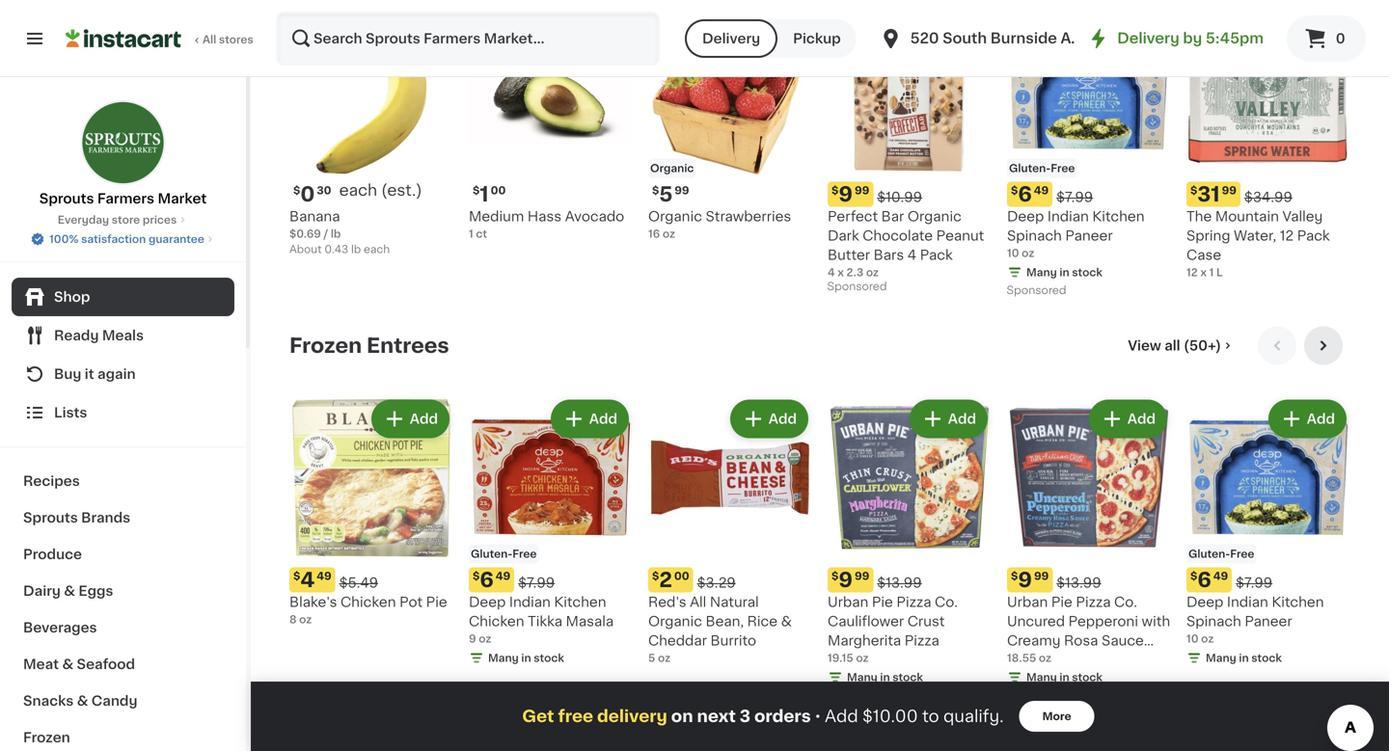 Task type: locate. For each thing, give the bounding box(es) containing it.
99 up the organic strawberries 16 oz
[[675, 185, 690, 196]]

2 pie from the left
[[872, 596, 894, 609]]

0 horizontal spatial indian
[[509, 596, 551, 609]]

1 horizontal spatial pack
[[1298, 229, 1331, 243]]

to inside button
[[747, 27, 762, 40]]

520
[[911, 31, 940, 45]]

delivery left by
[[1118, 31, 1180, 45]]

$7.99 inside the $ 6 49 $7.99 deep indian kitchen chicken tikka masala 9 oz
[[518, 577, 555, 590]]

pickup
[[793, 32, 841, 45]]

organic up the peanut
[[908, 210, 962, 223]]

paneer inside the item carousel region
[[1245, 615, 1293, 629]]

0 horizontal spatial all
[[203, 34, 216, 45]]

0 horizontal spatial frozen
[[23, 732, 70, 745]]

$7.99 for add button related to deep indian kitchen spinach paneer
[[1236, 577, 1273, 590]]

oz inside 'perfect bar organic dark chocolate peanut butter bars 4 pack 4 x 2.3 oz'
[[867, 267, 879, 278]]

4 right bars
[[908, 249, 917, 262]]

1 up medium
[[480, 184, 489, 205]]

$7.99 for add button associated with deep indian kitchen chicken tikka masala
[[518, 577, 555, 590]]

oz inside the $ 6 49 $7.99 deep indian kitchen chicken tikka masala 9 oz
[[479, 634, 492, 645]]

delivery left cart
[[703, 32, 761, 45]]

1 vertical spatial 00
[[674, 571, 690, 582]]

6 for add button related to deep indian kitchen spinach paneer's the $6.49 original price: $7.99 element
[[1198, 570, 1212, 591]]

12 down the case
[[1187, 267, 1198, 278]]

produce
[[23, 548, 82, 562]]

$9.99 original price: $13.99 element up 'pepperoni'
[[1008, 568, 1172, 593]]

co. inside urban pie pizza co. cauliflower crust margherita pizza 19.15 oz
[[935, 596, 958, 609]]

1 inside medium hass avocado 1 ct
[[469, 229, 474, 239]]

$6.49 original price: $7.99 element for add button associated with deep indian kitchen chicken tikka masala
[[469, 568, 633, 593]]

1 horizontal spatial 12
[[1280, 229, 1294, 243]]

1 vertical spatial sprouts
[[23, 511, 78, 525]]

1 horizontal spatial delivery
[[1118, 31, 1180, 45]]

None search field
[[276, 12, 660, 66]]

chicken inside the $ 6 49 $7.99 deep indian kitchen chicken tikka masala 9 oz
[[469, 615, 525, 629]]

organic inside $ 2 00 $3.29 red's all natural organic bean, rice & cheddar burrito 5 oz
[[649, 615, 702, 629]]

co. up 'pepperoni'
[[1115, 596, 1138, 609]]

99 up cauliflower
[[855, 571, 870, 582]]

delivery inside button
[[703, 32, 761, 45]]

indian inside the $ 6 49 $7.99 deep indian kitchen chicken tikka masala 9 oz
[[509, 596, 551, 609]]

seafood
[[77, 658, 135, 672]]

$ 9 99 for 2
[[832, 570, 870, 591]]

oz inside the organic strawberries 16 oz
[[663, 229, 676, 239]]

1 $9.99 original price: $13.99 element from the left
[[828, 568, 992, 593]]

organic inside the organic strawberries 16 oz
[[649, 210, 702, 223]]

2 horizontal spatial deep
[[1187, 596, 1224, 609]]

the
[[1187, 210, 1212, 223]]

banana $0.69 / lb about 0.43 lb each
[[290, 210, 390, 255]]

delivery button
[[685, 19, 778, 58]]

oz inside $ 4 49 $5.49 blake's chicken pot pie 8 oz
[[299, 615, 312, 625]]

about
[[290, 244, 322, 255]]

in
[[1060, 267, 1070, 278], [521, 653, 531, 664], [1240, 653, 1249, 664], [880, 673, 890, 683], [1060, 673, 1070, 683]]

0 horizontal spatial x
[[838, 267, 844, 278]]

pie up uncured
[[1052, 596, 1073, 609]]

0 horizontal spatial co.
[[935, 596, 958, 609]]

2 horizontal spatial 6
[[1198, 570, 1212, 591]]

1 horizontal spatial 1
[[480, 184, 489, 205]]

to right $10.00
[[923, 709, 940, 725]]

0 horizontal spatial 4
[[300, 570, 315, 591]]

0 vertical spatial $ 6 49 $7.99 deep indian kitchen spinach paneer 10 oz
[[1008, 184, 1145, 259]]

uncured
[[1008, 615, 1065, 629]]

$ 31 99 $34.99 the mountain valley spring water, 12 pack case 12 x 1 l
[[1187, 184, 1331, 278]]

& left eggs
[[64, 585, 75, 598]]

0 vertical spatial sprouts
[[39, 192, 94, 206]]

0
[[1336, 32, 1346, 45], [300, 184, 315, 205]]

lb
[[331, 229, 341, 239], [351, 244, 361, 255]]

store
[[112, 215, 140, 225]]

add button for the mountain valley spring water, 12 pack case
[[1271, 16, 1345, 51]]

$31.99 original price: $34.99 element
[[1187, 182, 1351, 207]]

x
[[838, 267, 844, 278], [1201, 267, 1207, 278]]

dark
[[828, 229, 860, 243]]

frozen left the entrees
[[290, 336, 362, 356]]

0 vertical spatial paneer
[[1066, 229, 1113, 243]]

south
[[943, 31, 987, 45]]

0 vertical spatial 12
[[1280, 229, 1294, 243]]

co. inside $ 9 99 $13.99 urban pie pizza co. uncured pepperoni with creamy rosa sauce pizza
[[1115, 596, 1138, 609]]

frozen link
[[12, 720, 235, 752]]

0 vertical spatial 00
[[491, 185, 506, 196]]

on
[[671, 709, 693, 725]]

delivery for delivery by 5:45pm
[[1118, 31, 1180, 45]]

2 horizontal spatial free
[[1231, 549, 1255, 560]]

frozen inside the item carousel region
[[290, 336, 362, 356]]

6 for the middle the $6.49 original price: $7.99 element
[[1018, 184, 1032, 205]]

pack inside 'perfect bar organic dark chocolate peanut butter bars 4 pack 4 x 2.3 oz'
[[920, 249, 953, 262]]

5 up 16
[[659, 184, 673, 205]]

0 inside "button"
[[1336, 32, 1346, 45]]

1 $13.99 from the left
[[878, 577, 922, 590]]

1 horizontal spatial lb
[[351, 244, 361, 255]]

1 horizontal spatial $13.99
[[1057, 577, 1102, 590]]

treatment tracker modal dialog
[[251, 682, 1390, 752]]

1 horizontal spatial spinach
[[1187, 615, 1242, 629]]

49 inside $ 4 49 $5.49 blake's chicken pot pie 8 oz
[[317, 571, 332, 582]]

sprouts up everyday
[[39, 192, 94, 206]]

$ 9 99 inside the item carousel region
[[832, 570, 870, 591]]

$13.99 up crust
[[878, 577, 922, 590]]

product group
[[290, 10, 454, 257], [469, 10, 633, 242], [649, 10, 813, 242], [828, 10, 992, 298], [1008, 10, 1172, 302], [1187, 10, 1351, 280], [290, 396, 454, 628], [469, 396, 633, 670], [649, 396, 813, 666], [828, 396, 992, 707], [1008, 396, 1172, 690], [1187, 396, 1351, 670]]

1 vertical spatial 0
[[300, 184, 315, 205]]

1 vertical spatial to
[[923, 709, 940, 725]]

6 inside the $ 6 49 $7.99 deep indian kitchen chicken tikka masala 9 oz
[[480, 570, 494, 591]]

product group containing 2
[[649, 396, 813, 666]]

1 horizontal spatial $7.99
[[1057, 191, 1094, 204]]

12
[[1280, 229, 1294, 243], [1187, 267, 1198, 278]]

0 horizontal spatial pack
[[920, 249, 953, 262]]

1 horizontal spatial 5
[[659, 184, 673, 205]]

0 horizontal spatial 6
[[480, 570, 494, 591]]

ct
[[476, 229, 487, 239]]

add to cart
[[716, 27, 793, 40]]

99 up uncured
[[1035, 571, 1049, 582]]

0 horizontal spatial $13.99
[[878, 577, 922, 590]]

product group containing 5
[[649, 10, 813, 242]]

pack down the peanut
[[920, 249, 953, 262]]

1 horizontal spatial co.
[[1115, 596, 1138, 609]]

oz
[[663, 229, 676, 239], [1022, 248, 1035, 259], [867, 267, 879, 278], [299, 615, 312, 625], [479, 634, 492, 645], [1202, 634, 1214, 645], [658, 653, 671, 664], [856, 653, 869, 664], [1039, 653, 1052, 664]]

gluten-
[[1009, 163, 1051, 174], [471, 549, 513, 560], [1189, 549, 1231, 560]]

kitchen inside the $ 6 49 $7.99 deep indian kitchen chicken tikka masala 9 oz
[[554, 596, 607, 609]]

5 down "cheddar"
[[649, 653, 656, 664]]

lb right /
[[331, 229, 341, 239]]

0 vertical spatial spinach
[[1008, 229, 1062, 243]]

burrito
[[711, 635, 757, 648]]

qualify.
[[944, 709, 1004, 725]]

organic inside 'perfect bar organic dark chocolate peanut butter bars 4 pack 4 x 2.3 oz'
[[908, 210, 962, 223]]

1 horizontal spatial 0
[[1336, 32, 1346, 45]]

$ 9 99
[[832, 184, 870, 205], [832, 570, 870, 591]]

pizza down crust
[[905, 635, 940, 648]]

16
[[649, 229, 660, 239]]

0 horizontal spatial chicken
[[341, 596, 396, 609]]

99 right 31
[[1222, 185, 1237, 196]]

& for eggs
[[64, 585, 75, 598]]

snacks & candy link
[[12, 683, 235, 720]]

2 horizontal spatial pie
[[1052, 596, 1073, 609]]

& inside "link"
[[77, 695, 88, 708]]

18.55
[[1008, 653, 1037, 664]]

9
[[839, 184, 853, 205], [839, 570, 853, 591], [1018, 570, 1033, 591], [469, 634, 476, 645]]

10
[[1008, 248, 1020, 259], [1187, 634, 1199, 645]]

0 vertical spatial 0
[[1336, 32, 1346, 45]]

0 vertical spatial each
[[339, 183, 377, 198]]

1 horizontal spatial $9.99 original price: $13.99 element
[[1008, 568, 1172, 593]]

meals
[[102, 329, 144, 343]]

buy it again
[[54, 368, 136, 381]]

1 vertical spatial $ 6 49 $7.99 deep indian kitchen spinach paneer 10 oz
[[1187, 570, 1325, 645]]

1 co. from the left
[[935, 596, 958, 609]]

12 down 'valley' on the top of page
[[1280, 229, 1294, 243]]

kitchen
[[1093, 210, 1145, 223], [554, 596, 607, 609], [1272, 596, 1325, 609]]

creamy
[[1008, 635, 1061, 648]]

5
[[659, 184, 673, 205], [649, 653, 656, 664]]

1 horizontal spatial free
[[1051, 163, 1076, 174]]

ready meals
[[54, 329, 144, 343]]

00 right 2
[[674, 571, 690, 582]]

instacart logo image
[[66, 27, 181, 50]]

0 horizontal spatial sponsored badge image
[[828, 282, 886, 293]]

00 up medium
[[491, 185, 506, 196]]

candy
[[91, 695, 137, 708]]

gluten-free for add button related to deep indian kitchen spinach paneer
[[1189, 549, 1255, 560]]

1 vertical spatial spinach
[[1187, 615, 1242, 629]]

product group containing 31
[[1187, 10, 1351, 280]]

$ 6 49 $7.99 deep indian kitchen spinach paneer 10 oz inside the item carousel region
[[1187, 570, 1325, 645]]

1 vertical spatial chicken
[[469, 615, 525, 629]]

1 horizontal spatial paneer
[[1245, 615, 1293, 629]]

0 horizontal spatial kitchen
[[554, 596, 607, 609]]

1 vertical spatial all
[[690, 596, 707, 609]]

pack inside $ 31 99 $34.99 the mountain valley spring water, 12 pack case 12 x 1 l
[[1298, 229, 1331, 243]]

& right meat
[[62, 658, 73, 672]]

1 x from the left
[[838, 267, 844, 278]]

2 vertical spatial 1
[[1210, 267, 1214, 278]]

$ inside $ 4 49 $5.49 blake's chicken pot pie 8 oz
[[293, 571, 300, 582]]

0 vertical spatial frozen
[[290, 336, 362, 356]]

stock
[[1072, 267, 1103, 278], [534, 653, 564, 664], [1252, 653, 1282, 664], [893, 673, 923, 683], [1072, 673, 1103, 683]]

1 horizontal spatial $6.49 original price: $7.99 element
[[1008, 182, 1172, 207]]

kitchen for add button associated with deep indian kitchen chicken tikka masala
[[554, 596, 607, 609]]

100%
[[49, 234, 79, 245]]

organic down $ 5 99
[[649, 210, 702, 223]]

again
[[98, 368, 136, 381]]

$9.99 original price: $13.99 element
[[828, 568, 992, 593], [1008, 568, 1172, 593]]

2 horizontal spatial indian
[[1228, 596, 1269, 609]]

$13.99 up 'pepperoni'
[[1057, 577, 1102, 590]]

co. up crust
[[935, 596, 958, 609]]

$ 5 99
[[652, 184, 690, 205]]

& right rice
[[781, 615, 792, 629]]

sprouts down recipes
[[23, 511, 78, 525]]

add
[[410, 27, 438, 40], [716, 27, 744, 40], [948, 27, 977, 40], [1128, 27, 1156, 40], [1307, 27, 1336, 40], [410, 413, 438, 426], [589, 413, 618, 426], [769, 413, 797, 426], [948, 413, 977, 426], [1128, 413, 1156, 426], [1307, 413, 1336, 426], [825, 709, 859, 725]]

meat & seafood
[[23, 658, 135, 672]]

0 horizontal spatial gluten-free
[[471, 549, 537, 560]]

5 inside $ 2 00 $3.29 red's all natural organic bean, rice & cheddar burrito 5 oz
[[649, 653, 656, 664]]

delivery by 5:45pm link
[[1087, 27, 1264, 50]]

sponsored badge image for 6
[[1008, 286, 1066, 297]]

everyday store prices link
[[58, 212, 188, 228]]

deep for add button associated with deep indian kitchen chicken tikka masala
[[469, 596, 506, 609]]

1 vertical spatial paneer
[[1245, 615, 1293, 629]]

1 horizontal spatial $ 6 49 $7.99 deep indian kitchen spinach paneer 10 oz
[[1187, 570, 1325, 645]]

0 horizontal spatial $6.49 original price: $7.99 element
[[469, 568, 633, 593]]

2 horizontal spatial gluten-
[[1189, 549, 1231, 560]]

$9.99 original price: $13.99 element for 9
[[1008, 568, 1172, 593]]

pie up cauliflower
[[872, 596, 894, 609]]

0 vertical spatial 10
[[1008, 248, 1020, 259]]

eggs
[[79, 585, 113, 598]]

pizza up 'pepperoni'
[[1076, 596, 1111, 609]]

add button for deep indian kitchen chicken tikka masala
[[553, 402, 627, 437]]

urban up cauliflower
[[828, 596, 869, 609]]

frozen down 'snacks'
[[23, 732, 70, 745]]

ready meals link
[[12, 317, 235, 355]]

x left l
[[1201, 267, 1207, 278]]

$ 9 99 inside $9.99 original price: $10.99 element
[[832, 184, 870, 205]]

bars
[[874, 249, 904, 262]]

0 horizontal spatial paneer
[[1066, 229, 1113, 243]]

0 horizontal spatial $7.99
[[518, 577, 555, 590]]

chicken down $5.49
[[341, 596, 396, 609]]

1 horizontal spatial 6
[[1018, 184, 1032, 205]]

0 horizontal spatial 00
[[491, 185, 506, 196]]

0 horizontal spatial 1
[[469, 229, 474, 239]]

1 vertical spatial frozen
[[23, 732, 70, 745]]

each right 0.43
[[364, 244, 390, 255]]

0 horizontal spatial 0
[[300, 184, 315, 205]]

00
[[491, 185, 506, 196], [674, 571, 690, 582]]

all down $3.29
[[690, 596, 707, 609]]

0 horizontal spatial pie
[[426, 596, 447, 609]]

2 $ 9 99 from the top
[[832, 570, 870, 591]]

1 vertical spatial 12
[[1187, 267, 1198, 278]]

0 vertical spatial $ 9 99
[[832, 184, 870, 205]]

organic up $ 5 99
[[650, 163, 694, 174]]

recipes
[[23, 475, 80, 488]]

2 $9.99 original price: $13.99 element from the left
[[1008, 568, 1172, 593]]

view all (50+)
[[1128, 339, 1222, 353]]

chicken left tikka
[[469, 615, 525, 629]]

urban up uncured
[[1008, 596, 1048, 609]]

1 horizontal spatial gluten-free
[[1009, 163, 1076, 174]]

99 inside $ 31 99 $34.99 the mountain valley spring water, 12 pack case 12 x 1 l
[[1222, 185, 1237, 196]]

sponsored badge image
[[828, 282, 886, 293], [1008, 286, 1066, 297]]

$ inside $ 5 99
[[652, 185, 659, 196]]

$4.49 original price: $5.49 element
[[290, 568, 454, 593]]

$ 6 49 $7.99 deep indian kitchen spinach paneer 10 oz
[[1008, 184, 1145, 259], [1187, 570, 1325, 645]]

1 vertical spatial 1
[[469, 229, 474, 239]]

cheddar
[[649, 635, 707, 648]]

blake's
[[290, 596, 337, 609]]

2 horizontal spatial 1
[[1210, 267, 1214, 278]]

2 x from the left
[[1201, 267, 1207, 278]]

1 urban from the left
[[828, 596, 869, 609]]

1 pie from the left
[[426, 596, 447, 609]]

gluten- for add button related to deep indian kitchen spinach paneer's the $6.49 original price: $7.99 element
[[1189, 549, 1231, 560]]

lb right 0.43
[[351, 244, 361, 255]]

cart
[[765, 27, 793, 40]]

free for add button associated with deep indian kitchen chicken tikka masala
[[513, 549, 537, 560]]

avocado
[[565, 210, 625, 223]]

9 inside the $ 6 49 $7.99 deep indian kitchen chicken tikka masala 9 oz
[[469, 634, 476, 645]]

sprouts for sprouts brands
[[23, 511, 78, 525]]

pack down 'valley' on the top of page
[[1298, 229, 1331, 243]]

00 inside $ 1 00
[[491, 185, 506, 196]]

2 vertical spatial 4
[[300, 570, 315, 591]]

4 inside $ 4 49 $5.49 blake's chicken pot pie 8 oz
[[300, 570, 315, 591]]

$ inside the $ 0 30 each (est.)
[[293, 185, 300, 196]]

2 urban from the left
[[1008, 596, 1048, 609]]

buy
[[54, 368, 81, 381]]

2 horizontal spatial gluten-free
[[1189, 549, 1255, 560]]

00 for 1
[[491, 185, 506, 196]]

1 vertical spatial 4
[[828, 267, 835, 278]]

0 horizontal spatial gluten-
[[471, 549, 513, 560]]

$5.49
[[339, 577, 378, 590]]

beverages link
[[12, 610, 235, 647]]

2 $13.99 from the left
[[1057, 577, 1102, 590]]

chicken inside $ 4 49 $5.49 blake's chicken pot pie 8 oz
[[341, 596, 396, 609]]

10 inside the item carousel region
[[1187, 634, 1199, 645]]

1 vertical spatial 10
[[1187, 634, 1199, 645]]

oz inside urban pie pizza co. cauliflower crust margherita pizza 19.15 oz
[[856, 653, 869, 664]]

1 horizontal spatial all
[[690, 596, 707, 609]]

0 horizontal spatial lb
[[331, 229, 341, 239]]

1 vertical spatial each
[[364, 244, 390, 255]]

1 left ct
[[469, 229, 474, 239]]

1 horizontal spatial urban
[[1008, 596, 1048, 609]]

2 co. from the left
[[1115, 596, 1138, 609]]

1 horizontal spatial kitchen
[[1093, 210, 1145, 223]]

spinach right with
[[1187, 615, 1242, 629]]

frozen inside "link"
[[23, 732, 70, 745]]

burnside
[[991, 31, 1058, 45]]

$ inside $ 1 00
[[473, 185, 480, 196]]

each right 30
[[339, 183, 377, 198]]

1 horizontal spatial sponsored badge image
[[1008, 286, 1066, 297]]

0 horizontal spatial 12
[[1187, 267, 1198, 278]]

& left candy
[[77, 695, 88, 708]]

3 pie from the left
[[1052, 596, 1073, 609]]

water,
[[1234, 229, 1277, 243]]

sprouts farmers market logo image
[[81, 100, 166, 185]]

to left cart
[[747, 27, 762, 40]]

$9.99 original price: $13.99 element for pie
[[828, 568, 992, 593]]

ready
[[54, 329, 99, 343]]

x inside 'perfect bar organic dark chocolate peanut butter bars 4 pack 4 x 2.3 oz'
[[838, 267, 844, 278]]

add button for blake's chicken pot pie
[[373, 402, 448, 437]]

spinach right the peanut
[[1008, 229, 1062, 243]]

valley
[[1283, 210, 1323, 223]]

$9.99 original price: $13.99 element up crust
[[828, 568, 992, 593]]

add button
[[373, 16, 448, 51], [912, 16, 986, 51], [1091, 16, 1166, 51], [1271, 16, 1345, 51], [373, 402, 448, 437], [553, 402, 627, 437], [732, 402, 807, 437], [912, 402, 986, 437], [1091, 402, 1166, 437], [1271, 402, 1345, 437]]

bean,
[[706, 615, 744, 629]]

1 left l
[[1210, 267, 1214, 278]]

00 inside $ 2 00 $3.29 red's all natural organic bean, rice & cheddar burrito 5 oz
[[674, 571, 690, 582]]

pie right pot
[[426, 596, 447, 609]]

2 horizontal spatial kitchen
[[1272, 596, 1325, 609]]

product group containing 4
[[290, 396, 454, 628]]

deep inside the $ 6 49 $7.99 deep indian kitchen chicken tikka masala 9 oz
[[469, 596, 506, 609]]

0 horizontal spatial free
[[513, 549, 537, 560]]

1 $ 9 99 from the top
[[832, 184, 870, 205]]

0 horizontal spatial $ 6 49 $7.99 deep indian kitchen spinach paneer 10 oz
[[1008, 184, 1145, 259]]

0 vertical spatial pack
[[1298, 229, 1331, 243]]

0 horizontal spatial $9.99 original price: $13.99 element
[[828, 568, 992, 593]]

4 left 2.3
[[828, 267, 835, 278]]

0 horizontal spatial urban
[[828, 596, 869, 609]]

organic up "cheddar"
[[649, 615, 702, 629]]

spinach inside the item carousel region
[[1187, 615, 1242, 629]]

0 horizontal spatial to
[[747, 27, 762, 40]]

(est.)
[[381, 183, 422, 198]]

add inside treatment tracker modal dialog
[[825, 709, 859, 725]]

0 vertical spatial 4
[[908, 249, 917, 262]]

0 horizontal spatial 5
[[649, 653, 656, 664]]

sprouts brands
[[23, 511, 130, 525]]

$6.49 original price: $7.99 element
[[1008, 182, 1172, 207], [469, 568, 633, 593], [1187, 568, 1351, 593]]

pie inside urban pie pizza co. cauliflower crust margherita pizza 19.15 oz
[[872, 596, 894, 609]]

product group containing 0
[[290, 10, 454, 257]]

9 inside $ 9 99 $13.99 urban pie pizza co. uncured pepperoni with creamy rosa sauce pizza
[[1018, 570, 1033, 591]]

0.43
[[325, 244, 349, 255]]

all
[[203, 34, 216, 45], [690, 596, 707, 609]]

all left the 'stores'
[[203, 34, 216, 45]]

1 vertical spatial $ 9 99
[[832, 570, 870, 591]]

& inside $ 2 00 $3.29 red's all natural organic bean, rice & cheddar burrito 5 oz
[[781, 615, 792, 629]]

99
[[675, 185, 690, 196], [855, 185, 870, 196], [1222, 185, 1237, 196], [855, 571, 870, 582], [1035, 571, 1049, 582]]

co.
[[935, 596, 958, 609], [1115, 596, 1138, 609]]

x left 2.3
[[838, 267, 844, 278]]

1 horizontal spatial x
[[1201, 267, 1207, 278]]

0 vertical spatial chicken
[[341, 596, 396, 609]]

2 horizontal spatial $6.49 original price: $7.99 element
[[1187, 568, 1351, 593]]

4 up blake's
[[300, 570, 315, 591]]

Search field
[[278, 14, 658, 64]]

$ 9 99 up cauliflower
[[832, 570, 870, 591]]

1 horizontal spatial to
[[923, 709, 940, 725]]

99 inside $ 9 99 $13.99 urban pie pizza co. uncured pepperoni with creamy rosa sauce pizza
[[1035, 571, 1049, 582]]

$ 9 99 up perfect
[[832, 184, 870, 205]]

beverages
[[23, 622, 97, 635]]

delivery
[[1118, 31, 1180, 45], [703, 32, 761, 45]]

bar
[[882, 210, 905, 223]]



Task type: describe. For each thing, give the bounding box(es) containing it.
0 vertical spatial 1
[[480, 184, 489, 205]]

next
[[697, 709, 736, 725]]

everyday
[[58, 215, 109, 225]]

delivery
[[597, 709, 668, 725]]

view all (50+) button
[[1121, 327, 1243, 365]]

5:45pm
[[1206, 31, 1264, 45]]

$0.30 each (estimated) element
[[290, 182, 454, 207]]

100% satisfaction guarantee button
[[30, 228, 216, 247]]

organic strawberries 16 oz
[[649, 210, 792, 239]]

free
[[558, 709, 594, 725]]

$2.00 original price: $3.29 element
[[649, 568, 813, 593]]

520 south burnside avenue button
[[880, 12, 1117, 66]]

gluten- for the middle the $6.49 original price: $7.99 element
[[1009, 163, 1051, 174]]

6 for the $6.49 original price: $7.99 element for add button associated with deep indian kitchen chicken tikka masala
[[480, 570, 494, 591]]

spring
[[1187, 229, 1231, 243]]

ready meals button
[[12, 317, 235, 355]]

lists
[[54, 406, 87, 420]]

view
[[1128, 339, 1162, 353]]

natural
[[710, 596, 759, 609]]

gluten-free for add button associated with deep indian kitchen chicken tikka masala
[[471, 549, 537, 560]]

snacks
[[23, 695, 74, 708]]

lists link
[[12, 394, 235, 432]]

$ inside $ 31 99 $34.99 the mountain valley spring water, 12 pack case 12 x 1 l
[[1191, 185, 1198, 196]]

perfect
[[828, 210, 878, 223]]

peanut
[[937, 229, 985, 243]]

$3.29
[[697, 577, 736, 590]]

prices
[[143, 215, 177, 225]]

oz inside $ 2 00 $3.29 red's all natural organic bean, rice & cheddar burrito 5 oz
[[658, 653, 671, 664]]

mountain
[[1216, 210, 1280, 223]]

$ 6 49 $7.99 deep indian kitchen chicken tikka masala 9 oz
[[469, 570, 614, 645]]

$0.69
[[290, 229, 321, 239]]

0 button
[[1287, 15, 1367, 62]]

kitchen for add button related to deep indian kitchen spinach paneer
[[1272, 596, 1325, 609]]

$9.99 original price: $10.99 element
[[828, 182, 992, 207]]

banana
[[290, 210, 340, 223]]

0 horizontal spatial spinach
[[1008, 229, 1062, 243]]

$ 9 99 for strawberries
[[832, 184, 870, 205]]

by
[[1184, 31, 1203, 45]]

delivery for delivery
[[703, 32, 761, 45]]

2
[[659, 570, 673, 591]]

$10.00
[[863, 709, 918, 725]]

deep for add button related to deep indian kitchen spinach paneer
[[1187, 596, 1224, 609]]

1 horizontal spatial 4
[[828, 267, 835, 278]]

dairy & eggs
[[23, 585, 113, 598]]

& for candy
[[77, 695, 88, 708]]

strawberries
[[706, 210, 792, 223]]

sprouts for sprouts farmers market
[[39, 192, 94, 206]]

pie inside $ 9 99 $13.99 urban pie pizza co. uncured pepperoni with creamy rosa sauce pizza
[[1052, 596, 1073, 609]]

pepperoni
[[1069, 615, 1139, 629]]

satisfaction
[[81, 234, 146, 245]]

service type group
[[685, 19, 857, 58]]

frozen for frozen entrees
[[290, 336, 362, 356]]

pie inside $ 4 49 $5.49 blake's chicken pot pie 8 oz
[[426, 596, 447, 609]]

x inside $ 31 99 $34.99 the mountain valley spring water, 12 pack case 12 x 1 l
[[1201, 267, 1207, 278]]

hass
[[528, 210, 562, 223]]

gluten- for the $6.49 original price: $7.99 element for add button associated with deep indian kitchen chicken tikka masala
[[471, 549, 513, 560]]

1 horizontal spatial indian
[[1048, 210, 1089, 223]]

$34.99
[[1245, 191, 1293, 204]]

sprouts farmers market
[[39, 192, 207, 206]]

pizza up crust
[[897, 596, 932, 609]]

add button for urban pie pizza co. uncured pepperoni with creamy rosa sauce pizza
[[1091, 402, 1166, 437]]

520 south burnside avenue
[[911, 31, 1117, 45]]

urban inside urban pie pizza co. cauliflower crust margherita pizza 19.15 oz
[[828, 596, 869, 609]]

99 up perfect
[[855, 185, 870, 196]]

0 vertical spatial lb
[[331, 229, 341, 239]]

0 horizontal spatial 10
[[1008, 248, 1020, 259]]

with
[[1142, 615, 1171, 629]]

tikka
[[528, 615, 563, 629]]

urban inside $ 9 99 $13.99 urban pie pizza co. uncured pepperoni with creamy rosa sauce pizza
[[1008, 596, 1048, 609]]

all inside $ 2 00 $3.29 red's all natural organic bean, rice & cheddar burrito 5 oz
[[690, 596, 707, 609]]

chocolate
[[863, 229, 933, 243]]

each inside the $ 0 30 each (est.)
[[339, 183, 377, 198]]

all
[[1165, 339, 1181, 353]]

$6.49 original price: $7.99 element for add button related to deep indian kitchen spinach paneer
[[1187, 568, 1351, 593]]

product group containing 1
[[469, 10, 633, 242]]

add button for banana
[[373, 16, 448, 51]]

2.3
[[847, 267, 864, 278]]

farmers
[[97, 192, 154, 206]]

49 inside the $ 6 49 $7.99 deep indian kitchen chicken tikka masala 9 oz
[[496, 571, 511, 582]]

to inside treatment tracker modal dialog
[[923, 709, 940, 725]]

sponsored badge image for 9
[[828, 282, 886, 293]]

pizza down creamy
[[1008, 654, 1042, 667]]

buy it again link
[[12, 355, 235, 394]]

crust
[[908, 615, 945, 629]]

shop
[[54, 290, 90, 304]]

$ 2 00 $3.29 red's all natural organic bean, rice & cheddar burrito 5 oz
[[649, 570, 792, 664]]

all stores
[[203, 34, 253, 45]]

add to cart button
[[675, 16, 807, 51]]

pickup button
[[778, 19, 857, 58]]

margherita
[[828, 635, 902, 648]]

18.55 oz
[[1008, 653, 1052, 664]]

pot
[[400, 596, 423, 609]]

1 horizontal spatial deep
[[1008, 210, 1045, 223]]

$ inside the $ 6 49 $7.99 deep indian kitchen chicken tikka masala 9 oz
[[473, 571, 480, 582]]

frozen for frozen
[[23, 732, 70, 745]]

item carousel region
[[290, 327, 1351, 715]]

shop link
[[12, 278, 235, 317]]

masala
[[566, 615, 614, 629]]

get
[[522, 709, 554, 725]]

(50+)
[[1184, 339, 1222, 353]]

$13.99 inside $ 9 99 $13.99 urban pie pizza co. uncured pepperoni with creamy rosa sauce pizza
[[1057, 577, 1102, 590]]

add button for red's all natural organic bean, rice & cheddar burrito
[[732, 402, 807, 437]]

urban pie pizza co. cauliflower crust margherita pizza 19.15 oz
[[828, 596, 958, 664]]

free for add button related to deep indian kitchen spinach paneer
[[1231, 549, 1255, 560]]

$ 1 00
[[473, 184, 506, 205]]

1 inside $ 31 99 $34.99 the mountain valley spring water, 12 pack case 12 x 1 l
[[1210, 267, 1214, 278]]

00 for 2
[[674, 571, 690, 582]]

sprouts farmers market link
[[39, 100, 207, 208]]

butter
[[828, 249, 871, 262]]

case
[[1187, 249, 1222, 262]]

0 inside the $ 0 30 each (est.)
[[300, 184, 315, 205]]

everyday store prices
[[58, 215, 177, 225]]

0 vertical spatial 5
[[659, 184, 673, 205]]

delivery by 5:45pm
[[1118, 31, 1264, 45]]

each inside banana $0.69 / lb about 0.43 lb each
[[364, 244, 390, 255]]

add button for deep indian kitchen spinach paneer
[[1271, 402, 1345, 437]]

99 inside $ 5 99
[[675, 185, 690, 196]]

& for seafood
[[62, 658, 73, 672]]

dairy & eggs link
[[12, 573, 235, 610]]

$10.99
[[878, 191, 923, 204]]

l
[[1217, 267, 1224, 278]]

$ inside $ 2 00 $3.29 red's all natural organic bean, rice & cheddar burrito 5 oz
[[652, 571, 659, 582]]

31
[[1198, 184, 1220, 205]]

$ inside $ 9 99 $13.99 urban pie pizza co. uncured pepperoni with creamy rosa sauce pizza
[[1011, 571, 1018, 582]]

$ 9 99 $13.99 urban pie pizza co. uncured pepperoni with creamy rosa sauce pizza
[[1008, 570, 1171, 667]]

medium
[[469, 210, 524, 223]]

sprouts brands link
[[12, 500, 235, 537]]

add button for urban pie pizza co. cauliflower crust margherita pizza
[[912, 402, 986, 437]]

•
[[815, 709, 821, 725]]



Task type: vqa. For each thing, say whether or not it's contained in the screenshot.
Dryer in AMIKA HAIR BLOW DRYER BRUSH 2.0
no



